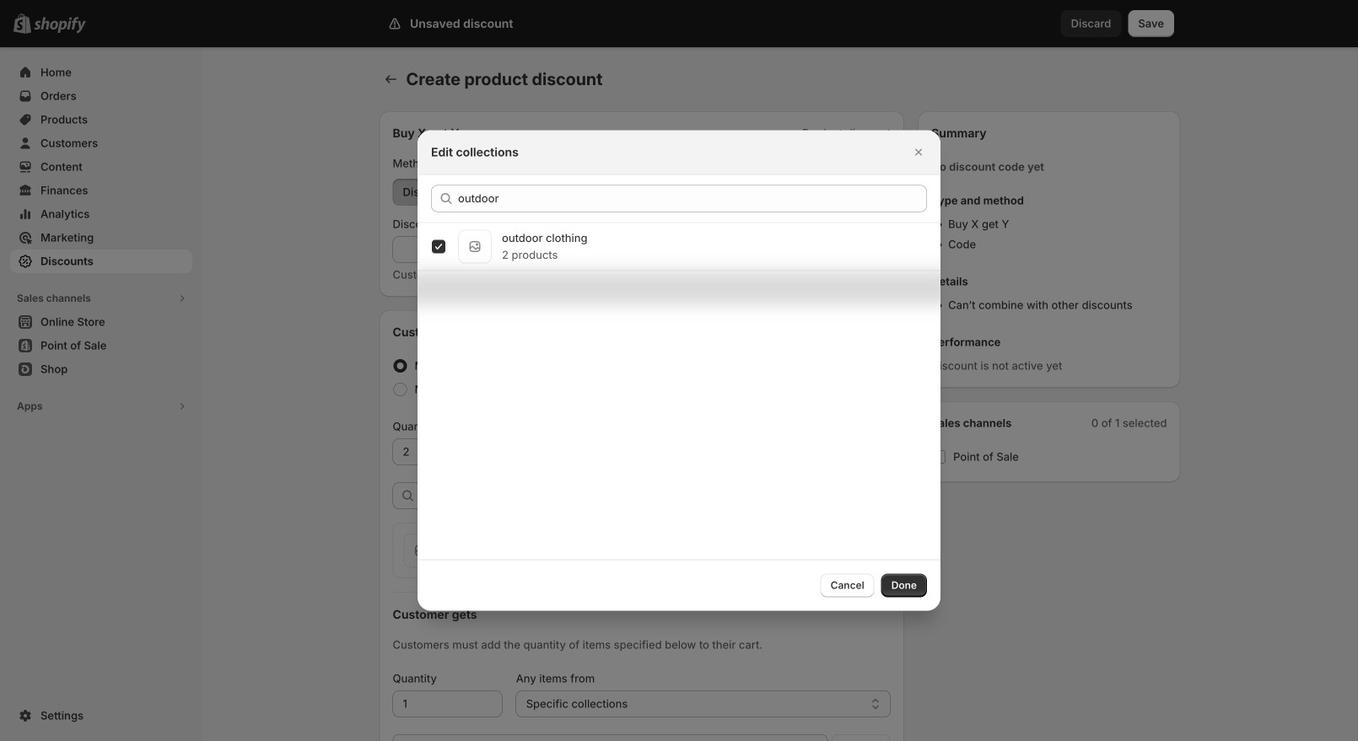 Task type: locate. For each thing, give the bounding box(es) containing it.
Search collections text field
[[458, 185, 927, 212]]

dialog
[[0, 130, 1359, 611]]



Task type: vqa. For each thing, say whether or not it's contained in the screenshot.
No in Top Products No Products
no



Task type: describe. For each thing, give the bounding box(es) containing it.
shopify image
[[34, 17, 86, 34]]



